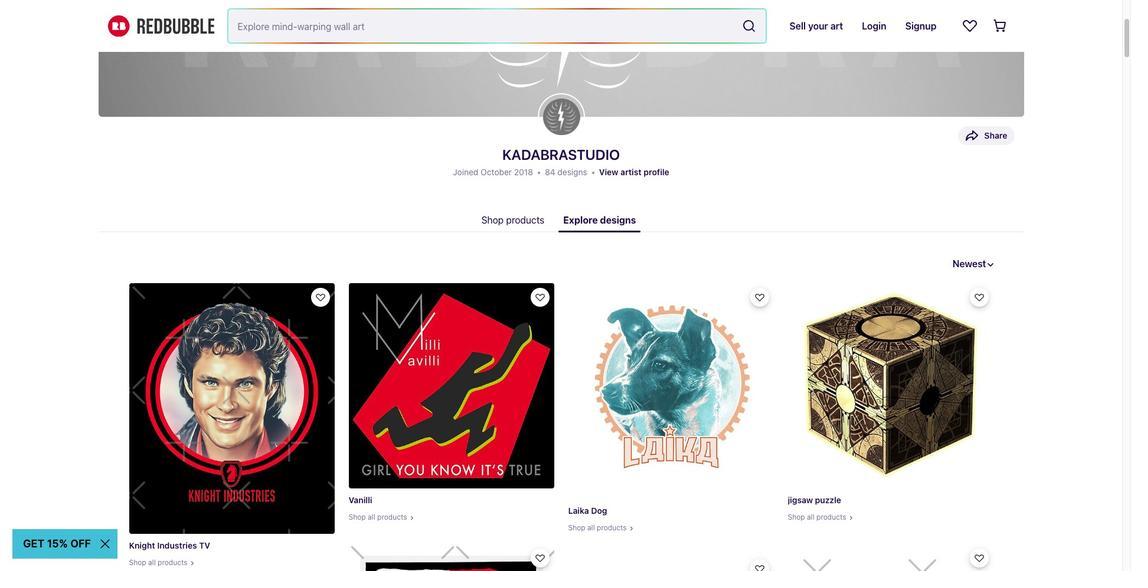 Task type: vqa. For each thing, say whether or not it's contained in the screenshot.
Quantity number field corresponding to 5 Lakes at Moonlight  - Nature Landscape image
no



Task type: locate. For each thing, give the bounding box(es) containing it.
shop down the knight
[[129, 559, 146, 568]]

products
[[506, 215, 544, 226], [377, 513, 407, 522], [817, 513, 846, 522], [597, 524, 627, 533], [158, 559, 188, 568]]

shop all products for jigsaw puzzle
[[788, 513, 846, 522]]

artist
[[621, 167, 642, 177]]

all for jigsaw puzzle
[[807, 513, 815, 522]]

designs for explore designs
[[600, 215, 636, 226]]

october
[[481, 167, 512, 177]]

0 horizontal spatial designs
[[558, 167, 587, 177]]

designs
[[558, 167, 587, 177], [600, 215, 636, 226]]

laika dog
[[568, 506, 607, 516]]

shop all products down the "knight industries tv"
[[129, 559, 188, 568]]

shop for jigsaw puzzle
[[788, 513, 805, 522]]

all for laika dog
[[587, 524, 595, 533]]

products for knight industries tv
[[158, 559, 188, 568]]

shop down laika
[[568, 524, 585, 533]]

shop all products
[[349, 513, 407, 522], [788, 513, 846, 522], [568, 524, 627, 533], [129, 559, 188, 568]]

shop down jigsaw
[[788, 513, 805, 522]]

laika
[[568, 506, 589, 516]]

all down the knight
[[148, 559, 156, 568]]

jigsaw puzzle
[[788, 495, 841, 505]]

84
[[545, 167, 555, 177]]

0 vertical spatial designs
[[558, 167, 587, 177]]

explore
[[563, 215, 598, 226]]

shop products
[[482, 215, 544, 226]]

products for vanilli
[[377, 513, 407, 522]]

view artist profile
[[599, 167, 669, 177]]

designs right explore
[[600, 215, 636, 226]]

1 vertical spatial designs
[[600, 215, 636, 226]]

industries
[[157, 541, 197, 551]]

shop all products for laika dog
[[568, 524, 627, 533]]

profile
[[644, 167, 669, 177]]

vanilli
[[349, 495, 372, 505]]

designs for 84 designs
[[558, 167, 587, 177]]

84 designs
[[545, 167, 587, 177]]

puzzle
[[815, 495, 841, 505]]

None field
[[228, 9, 766, 43]]

view artist profile link
[[599, 167, 669, 177]]

2018
[[514, 167, 533, 177]]

all down jigsaw puzzle
[[807, 513, 815, 522]]

shop products link
[[477, 208, 549, 233]]

1 horizontal spatial designs
[[600, 215, 636, 226]]

view
[[599, 167, 618, 177]]

all
[[368, 513, 375, 522], [807, 513, 815, 522], [587, 524, 595, 533], [148, 559, 156, 568]]

designs down kadabrastudio
[[558, 167, 587, 177]]

shop all products down jigsaw puzzle
[[788, 513, 846, 522]]

all down laika dog
[[587, 524, 595, 533]]

joined
[[453, 167, 478, 177]]

shop
[[482, 215, 504, 226], [349, 513, 366, 522], [788, 513, 805, 522], [568, 524, 585, 533], [129, 559, 146, 568]]

all down vanilli
[[368, 513, 375, 522]]

shop down vanilli
[[349, 513, 366, 522]]

shop all products down vanilli
[[349, 513, 407, 522]]

kadabrastudio
[[502, 146, 620, 163]]

shop all products down dog
[[568, 524, 627, 533]]

Search term search field
[[228, 9, 738, 43]]



Task type: describe. For each thing, give the bounding box(es) containing it.
shop all products for knight industries tv
[[129, 559, 188, 568]]

jigsaw
[[788, 495, 813, 505]]

products for laika dog
[[597, 524, 627, 533]]

all for knight industries tv
[[148, 559, 156, 568]]

shop for laika dog
[[568, 524, 585, 533]]

explore designs link
[[559, 208, 641, 233]]

shop for knight industries tv
[[129, 559, 146, 568]]

shop all products for vanilli
[[349, 513, 407, 522]]

all for vanilli
[[368, 513, 375, 522]]

joined october 2018
[[453, 167, 533, 177]]

shop for vanilli
[[349, 513, 366, 522]]

products for jigsaw puzzle
[[817, 513, 846, 522]]

knight industries tv
[[129, 541, 210, 551]]

explore designs
[[563, 215, 636, 226]]

tv
[[199, 541, 210, 551]]

shop down 'joined october 2018'
[[482, 215, 504, 226]]

dog
[[591, 506, 607, 516]]

redbubble logo image
[[108, 15, 214, 37]]

knight
[[129, 541, 155, 551]]

artist shop banner image image
[[98, 0, 1024, 117]]



